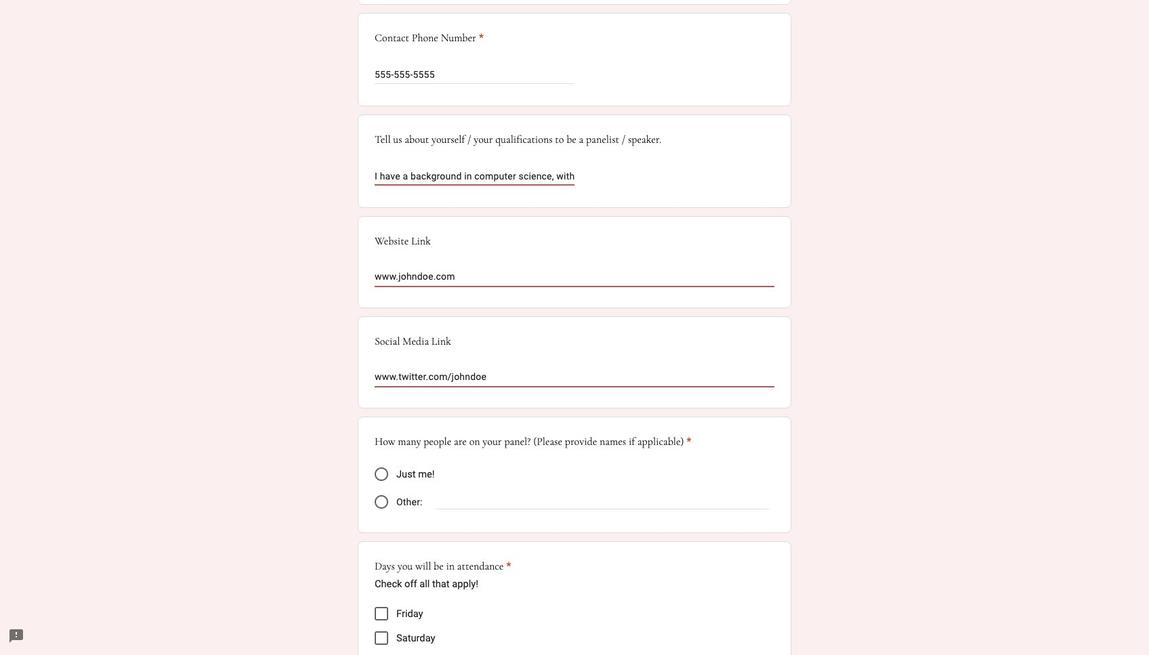 Task type: locate. For each thing, give the bounding box(es) containing it.
1 vertical spatial heading
[[375, 434, 692, 450]]

2 vertical spatial required question element
[[504, 559, 512, 575]]

0 vertical spatial required question element
[[477, 30, 484, 46]]

2 vertical spatial heading
[[375, 559, 512, 575]]

report a problem to google image
[[8, 628, 24, 645]]

None text field
[[375, 270, 775, 286]]

2 heading from the top
[[375, 434, 692, 450]]

0 vertical spatial heading
[[375, 30, 484, 46]]

3 heading from the top
[[375, 559, 512, 575]]

required question element
[[477, 30, 484, 46], [684, 434, 692, 450], [504, 559, 512, 575]]

0 horizontal spatial required question element
[[477, 30, 484, 46]]

None radio
[[375, 496, 388, 509]]

required question element for second heading from the bottom of the page
[[684, 434, 692, 450]]

2 horizontal spatial required question element
[[684, 434, 692, 450]]

Other response text field
[[436, 494, 770, 509]]

Friday checkbox
[[375, 608, 388, 621]]

heading
[[375, 30, 484, 46], [375, 434, 692, 450], [375, 559, 512, 575]]

None text field
[[375, 67, 575, 83], [375, 168, 575, 185], [375, 370, 775, 387], [375, 67, 575, 83], [375, 168, 575, 185], [375, 370, 775, 387]]

list
[[375, 602, 775, 656]]

1 horizontal spatial required question element
[[504, 559, 512, 575]]

1 vertical spatial required question element
[[684, 434, 692, 450]]



Task type: describe. For each thing, give the bounding box(es) containing it.
just me! image
[[375, 468, 388, 482]]

1 heading from the top
[[375, 30, 484, 46]]

Saturday checkbox
[[375, 632, 388, 646]]

Just me! radio
[[375, 468, 388, 482]]

required question element for 1st heading from the top of the page
[[477, 30, 484, 46]]

required question element for 1st heading from the bottom
[[504, 559, 512, 575]]



Task type: vqa. For each thing, say whether or not it's contained in the screenshot.
Media Pass Option
no



